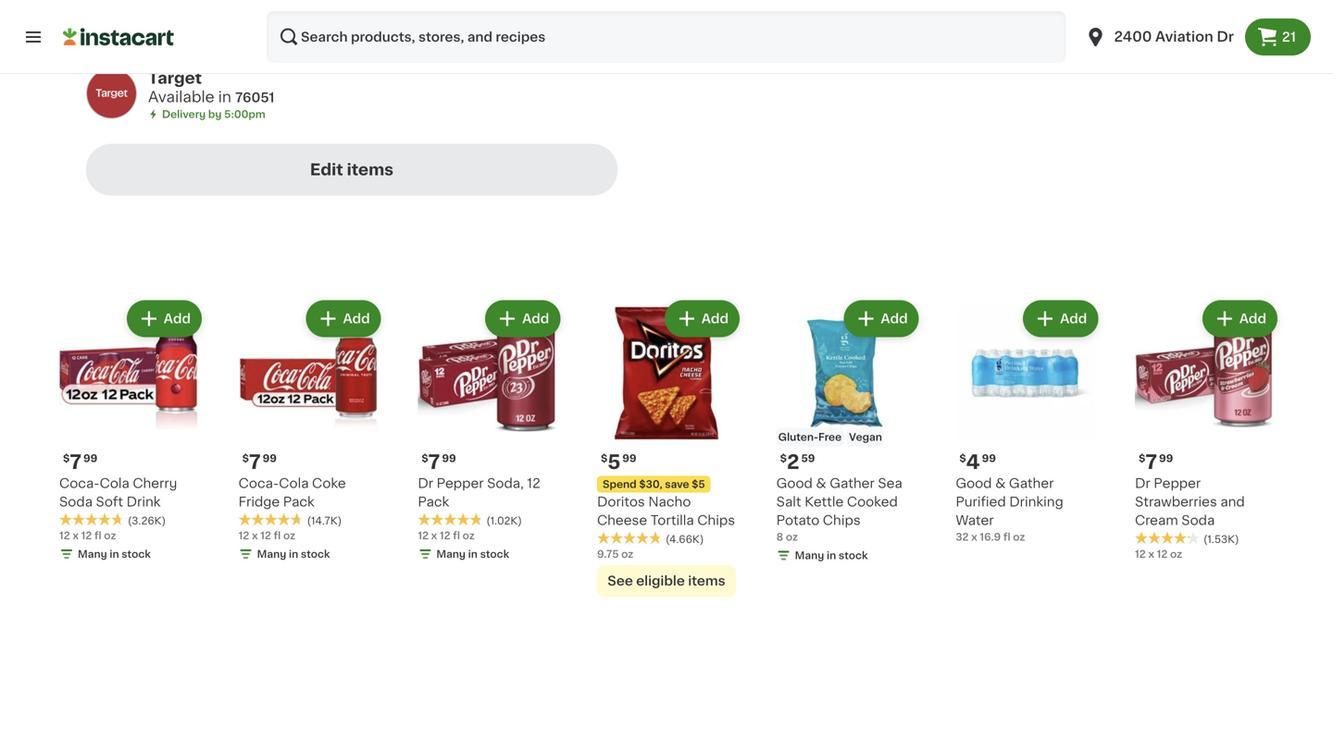 Task type: describe. For each thing, give the bounding box(es) containing it.
good for kettle
[[777, 477, 813, 490]]

& for drinking
[[996, 477, 1006, 490]]

nacho
[[649, 496, 691, 509]]

add button for dr pepper soda, 12 pack
[[487, 302, 559, 336]]

pepper for cream
[[1154, 477, 1201, 490]]

in for coca-cola cherry soda soft drink
[[110, 550, 119, 560]]

12 x 12 fl oz for dr pepper soda, 12 pack
[[418, 531, 475, 541]]

in for dr pepper soda, 12 pack
[[468, 550, 478, 560]]

21
[[1282, 31, 1296, 44]]

$ for coca-cola cherry soda soft drink
[[63, 454, 70, 464]]

$ 5 99
[[601, 453, 637, 472]]

oz down soft
[[104, 531, 116, 541]]

(3.26k)
[[128, 516, 166, 526]]

edit
[[310, 162, 343, 178]]

coke
[[312, 477, 346, 490]]

oz down coca-cola coke fridge pack
[[283, 531, 295, 541]]

x inside 'good & gather purified drinking water 32 x 16.9 fl oz'
[[971, 532, 978, 543]]

1 2400 aviation dr button from the left
[[1074, 11, 1245, 63]]

4 add button from the left
[[667, 302, 738, 336]]

see eligible items
[[608, 575, 726, 588]]

stock for coca-cola coke fridge pack
[[301, 550, 330, 560]]

delivery by 5:00pm
[[162, 109, 266, 119]]

(1.53k)
[[1204, 535, 1240, 545]]

(1.02k)
[[486, 516, 522, 526]]

eligible
[[636, 575, 685, 588]]

spend $30, save $5
[[603, 480, 705, 490]]

fl for dr pepper soda, 12 pack
[[453, 531, 460, 541]]

7 for coca-cola coke fridge pack
[[249, 453, 261, 472]]

99 for dr pepper soda, 12 pack
[[442, 454, 456, 464]]

7 product group from the left
[[1128, 297, 1282, 616]]

dr pepper strawberries and cream soda
[[1135, 477, 1245, 527]]

& for salt
[[816, 477, 827, 490]]

add for dr pepper strawberries and cream soda
[[1240, 313, 1267, 325]]

(14.7k)
[[307, 516, 342, 526]]

$ for good & gather purified drinking water
[[960, 454, 966, 464]]

cherry
[[133, 477, 177, 490]]

add for coca-cola coke fridge pack
[[343, 313, 370, 325]]

add button for coca-cola cherry soda soft drink
[[129, 302, 200, 336]]

16.9
[[980, 532, 1001, 543]]

coca-cola coke fridge pack
[[239, 477, 346, 509]]

by
[[208, 109, 222, 119]]

12 x 12 fl oz for coca-cola coke fridge pack
[[239, 531, 295, 541]]

product group containing 5
[[590, 297, 744, 616]]

cooked
[[847, 496, 898, 509]]

5:00pm
[[224, 109, 266, 119]]

in for coca-cola coke fridge pack
[[289, 550, 298, 560]]

$30,
[[639, 480, 663, 490]]

99 for dr pepper strawberries and cream soda
[[1159, 454, 1174, 464]]

gather for purified
[[1009, 477, 1054, 490]]

stock for coca-cola cherry soda soft drink
[[122, 550, 151, 560]]

gluten-
[[778, 432, 819, 443]]

2
[[787, 453, 800, 472]]

2400
[[1114, 30, 1152, 44]]

dr pepper soda, 12 pack
[[418, 477, 541, 509]]

kettle
[[805, 496, 844, 509]]

fl inside 'good & gather purified drinking water 32 x 16.9 fl oz'
[[1004, 532, 1011, 543]]

1 product group from the left
[[52, 297, 206, 616]]

many in stock for 12
[[436, 550, 509, 560]]

$ 4 99
[[960, 453, 996, 472]]

cola for pack
[[279, 477, 309, 490]]

soda inside coca-cola cherry soda soft drink
[[59, 496, 93, 509]]

x for coca-cola cherry soda soft drink
[[73, 531, 79, 541]]

and
[[1221, 496, 1245, 509]]

many in stock down the good & gather sea salt kettle cooked potato chips 8 oz
[[795, 551, 868, 561]]

save
[[665, 480, 689, 490]]

dr inside popup button
[[1217, 30, 1234, 44]]

$5
[[692, 480, 705, 490]]

in down the good & gather sea salt kettle cooked potato chips 8 oz
[[827, 551, 836, 561]]

pepper for pack
[[437, 477, 484, 490]]

good & gather sea salt kettle cooked potato chips 8 oz
[[777, 477, 903, 543]]

$ for coca-cola coke fridge pack
[[242, 454, 249, 464]]

target available in 76051
[[148, 70, 275, 105]]

free
[[819, 432, 842, 443]]

stock down the good & gather sea salt kettle cooked potato chips 8 oz
[[839, 551, 868, 561]]

vegan
[[849, 432, 882, 443]]

many for dr pepper soda, 12 pack
[[436, 550, 466, 560]]

many down potato
[[795, 551, 824, 561]]

0 vertical spatial items
[[347, 162, 394, 178]]

$ for dr pepper strawberries and cream soda
[[1139, 454, 1146, 464]]

target
[[148, 70, 202, 86]]

$ for dr pepper soda, 12 pack
[[422, 454, 428, 464]]

good & gather purified drinking water 32 x 16.9 fl oz
[[956, 477, 1064, 543]]

7 for coca-cola cherry soda soft drink
[[70, 453, 81, 472]]

$ 7 99 for coca-cola coke fridge pack
[[242, 453, 277, 472]]

99 for coca-cola cherry soda soft drink
[[83, 454, 98, 464]]

21 button
[[1245, 19, 1311, 56]]

delivery
[[162, 109, 206, 119]]

product group containing 4
[[949, 297, 1102, 616]]

4 add from the left
[[702, 313, 729, 325]]

$ for good & gather sea salt kettle cooked potato chips
[[780, 454, 787, 464]]

2400 aviation dr
[[1114, 30, 1234, 44]]

doritos nacho cheese tortilla chips
[[597, 496, 735, 527]]



Task type: locate. For each thing, give the bounding box(es) containing it.
cola for soft
[[100, 477, 129, 490]]

99 up coca-cola coke fridge pack
[[263, 454, 277, 464]]

dr inside dr pepper soda, 12 pack
[[418, 477, 433, 490]]

5 99 from the left
[[982, 454, 996, 464]]

pepper
[[437, 477, 484, 490], [1154, 477, 1201, 490]]

tortilla
[[651, 514, 694, 527]]

$ 2 59
[[780, 453, 815, 472]]

2 cola from the left
[[279, 477, 309, 490]]

drink
[[127, 496, 161, 509]]

available
[[148, 90, 215, 105]]

many in stock for fridge
[[257, 550, 330, 560]]

1 horizontal spatial chips
[[823, 514, 861, 527]]

1 horizontal spatial items
[[688, 575, 726, 588]]

None search field
[[267, 11, 1066, 63]]

1 99 from the left
[[83, 454, 98, 464]]

1 $ from the left
[[63, 454, 70, 464]]

4 99 from the left
[[623, 454, 637, 464]]

good up purified
[[956, 477, 992, 490]]

2 add from the left
[[343, 313, 370, 325]]

pepper left soda,
[[437, 477, 484, 490]]

2 good from the left
[[956, 477, 992, 490]]

4 product group from the left
[[590, 297, 744, 616]]

99 inside '$ 5 99'
[[623, 454, 637, 464]]

9.75
[[597, 550, 619, 560]]

6 add from the left
[[1060, 313, 1087, 325]]

0 horizontal spatial good
[[777, 477, 813, 490]]

add button for good & gather purified drinking water
[[1025, 302, 1097, 336]]

12 x 12 fl oz for coca-cola cherry soda soft drink
[[59, 531, 116, 541]]

water
[[956, 514, 994, 527]]

7 for dr pepper strawberries and cream soda
[[1146, 453, 1158, 472]]

x for dr pepper strawberries and cream soda
[[1149, 550, 1155, 560]]

32
[[956, 532, 969, 543]]

pack for cola
[[283, 496, 315, 509]]

chips inside the good & gather sea salt kettle cooked potato chips 8 oz
[[823, 514, 861, 527]]

in up by
[[218, 90, 231, 105]]

dr inside dr pepper strawberries and cream soda
[[1135, 477, 1151, 490]]

5 $ from the left
[[780, 454, 787, 464]]

purified
[[956, 496, 1006, 509]]

$ 7 99 up 'fridge'
[[242, 453, 277, 472]]

2 2400 aviation dr button from the left
[[1085, 11, 1234, 63]]

soda,
[[487, 477, 524, 490]]

chips
[[698, 514, 735, 527], [823, 514, 861, 527]]

chips inside doritos nacho cheese tortilla chips
[[698, 514, 735, 527]]

5
[[608, 453, 621, 472]]

fl for coca-cola cherry soda soft drink
[[94, 531, 102, 541]]

oz right 9.75
[[622, 550, 634, 560]]

good up salt
[[777, 477, 813, 490]]

doritos
[[597, 496, 645, 509]]

good inside 'good & gather purified drinking water 32 x 16.9 fl oz'
[[956, 477, 992, 490]]

good
[[777, 477, 813, 490], [956, 477, 992, 490]]

chips down the kettle
[[823, 514, 861, 527]]

3 $ from the left
[[422, 454, 428, 464]]

$ 7 99 for coca-cola cherry soda soft drink
[[63, 453, 98, 472]]

stock down (14.7k)
[[301, 550, 330, 560]]

gather
[[830, 477, 875, 490], [1009, 477, 1054, 490]]

many for coca-cola cherry soda soft drink
[[78, 550, 107, 560]]

product group
[[52, 297, 206, 616], [231, 297, 385, 616], [411, 297, 564, 616], [590, 297, 744, 616], [769, 297, 923, 616], [949, 297, 1102, 616], [1128, 297, 1282, 616]]

1 vertical spatial items
[[688, 575, 726, 588]]

3 add from the left
[[522, 313, 549, 325]]

Search field
[[267, 11, 1066, 63]]

2 12 x 12 fl oz from the left
[[239, 531, 295, 541]]

99 right 5
[[623, 454, 637, 464]]

3 7 from the left
[[428, 453, 440, 472]]

fl down dr pepper soda, 12 pack
[[453, 531, 460, 541]]

12 inside dr pepper soda, 12 pack
[[527, 477, 541, 490]]

soda down strawberries
[[1182, 514, 1215, 527]]

$ inside '$ 5 99'
[[601, 454, 608, 464]]

99
[[83, 454, 98, 464], [263, 454, 277, 464], [442, 454, 456, 464], [623, 454, 637, 464], [982, 454, 996, 464], [1159, 454, 1174, 464]]

fl
[[94, 531, 102, 541], [274, 531, 281, 541], [453, 531, 460, 541], [1004, 532, 1011, 543]]

$ inside $ 2 59
[[780, 454, 787, 464]]

(4.66k)
[[666, 535, 704, 545]]

pack inside coca-cola coke fridge pack
[[283, 496, 315, 509]]

$ 7 99 up coca-cola cherry soda soft drink
[[63, 453, 98, 472]]

$ up coca-cola cherry soda soft drink
[[63, 454, 70, 464]]

in
[[218, 90, 231, 105], [110, 550, 119, 560], [289, 550, 298, 560], [468, 550, 478, 560], [827, 551, 836, 561]]

dr for dr pepper soda, 12 pack
[[418, 477, 433, 490]]

1 horizontal spatial coca-
[[239, 477, 279, 490]]

1 pepper from the left
[[437, 477, 484, 490]]

see eligible items button
[[597, 566, 736, 597]]

coca- for soda
[[59, 477, 100, 490]]

fl down 'fridge'
[[274, 531, 281, 541]]

1 horizontal spatial pack
[[418, 496, 449, 509]]

soft
[[96, 496, 123, 509]]

good for water
[[956, 477, 992, 490]]

7 add button from the left
[[1205, 302, 1276, 336]]

many in stock for soda
[[78, 550, 151, 560]]

many in stock down (1.02k)
[[436, 550, 509, 560]]

7 add from the left
[[1240, 313, 1267, 325]]

pack for pepper
[[418, 496, 449, 509]]

7 up dr pepper soda, 12 pack
[[428, 453, 440, 472]]

99 inside $ 4 99
[[982, 454, 996, 464]]

edit items
[[310, 162, 394, 178]]

99 for coca-cola coke fridge pack
[[263, 454, 277, 464]]

2 horizontal spatial dr
[[1217, 30, 1234, 44]]

gather inside the good & gather sea salt kettle cooked potato chips 8 oz
[[830, 477, 875, 490]]

x down coca-cola cherry soda soft drink
[[73, 531, 79, 541]]

$
[[63, 454, 70, 464], [242, 454, 249, 464], [422, 454, 428, 464], [601, 454, 608, 464], [780, 454, 787, 464], [960, 454, 966, 464], [1139, 454, 1146, 464]]

1 vertical spatial soda
[[1182, 514, 1215, 527]]

1 cola from the left
[[100, 477, 129, 490]]

chips up (4.66k) on the bottom of the page
[[698, 514, 735, 527]]

&
[[816, 477, 827, 490], [996, 477, 1006, 490]]

99 right 4 on the right of the page
[[982, 454, 996, 464]]

0 horizontal spatial 12 x 12 fl oz
[[59, 531, 116, 541]]

2 $ 7 99 from the left
[[242, 453, 277, 472]]

in inside target available in 76051
[[218, 90, 231, 105]]

x down dr pepper soda, 12 pack
[[431, 531, 437, 541]]

cola up soft
[[100, 477, 129, 490]]

add for coca-cola cherry soda soft drink
[[164, 313, 191, 325]]

0 horizontal spatial pepper
[[437, 477, 484, 490]]

7 for dr pepper soda, 12 pack
[[428, 453, 440, 472]]

stock
[[122, 550, 151, 560], [301, 550, 330, 560], [480, 550, 509, 560], [839, 551, 868, 561]]

many down 'fridge'
[[257, 550, 286, 560]]

items right eligible
[[688, 575, 726, 588]]

good inside the good & gather sea salt kettle cooked potato chips 8 oz
[[777, 477, 813, 490]]

0 horizontal spatial dr
[[418, 477, 433, 490]]

oz down dr pepper soda, 12 pack
[[463, 531, 475, 541]]

many in stock down (3.26k)
[[78, 550, 151, 560]]

dr up strawberries
[[1135, 477, 1151, 490]]

2 chips from the left
[[823, 514, 861, 527]]

4 $ 7 99 from the left
[[1139, 453, 1174, 472]]

3 add button from the left
[[487, 302, 559, 336]]

6 $ from the left
[[960, 454, 966, 464]]

$ inside $ 4 99
[[960, 454, 966, 464]]

oz inside 'good & gather purified drinking water 32 x 16.9 fl oz'
[[1013, 532, 1025, 543]]

$ up spend
[[601, 454, 608, 464]]

5 add from the left
[[881, 313, 908, 325]]

x down cream
[[1149, 550, 1155, 560]]

1 7 from the left
[[70, 453, 81, 472]]

coca-
[[59, 477, 100, 490], [239, 477, 279, 490]]

3 99 from the left
[[442, 454, 456, 464]]

cheese
[[597, 514, 647, 527]]

7 up strawberries
[[1146, 453, 1158, 472]]

add
[[164, 313, 191, 325], [343, 313, 370, 325], [522, 313, 549, 325], [702, 313, 729, 325], [881, 313, 908, 325], [1060, 313, 1087, 325], [1240, 313, 1267, 325]]

1 12 x 12 fl oz from the left
[[59, 531, 116, 541]]

1 horizontal spatial pepper
[[1154, 477, 1201, 490]]

76051
[[235, 91, 275, 104]]

3 12 x 12 fl oz from the left
[[418, 531, 475, 541]]

edit items button
[[86, 144, 618, 196]]

1 chips from the left
[[698, 514, 735, 527]]

x for dr pepper soda, 12 pack
[[431, 531, 437, 541]]

7
[[70, 453, 81, 472], [249, 453, 261, 472], [428, 453, 440, 472], [1146, 453, 1158, 472]]

7 up 'fridge'
[[249, 453, 261, 472]]

stock down (3.26k)
[[122, 550, 151, 560]]

1 horizontal spatial dr
[[1135, 477, 1151, 490]]

99 for spend $30, save $5
[[623, 454, 637, 464]]

2 7 from the left
[[249, 453, 261, 472]]

coca- up soft
[[59, 477, 100, 490]]

2 add button from the left
[[308, 302, 379, 336]]

1 & from the left
[[816, 477, 827, 490]]

many down dr pepper soda, 12 pack
[[436, 550, 466, 560]]

7 up coca-cola cherry soda soft drink
[[70, 453, 81, 472]]

add button for coca-cola coke fridge pack
[[308, 302, 379, 336]]

gather for sea
[[830, 477, 875, 490]]

$ 7 99 up strawberries
[[1139, 453, 1174, 472]]

pepper up strawberries
[[1154, 477, 1201, 490]]

coca- inside coca-cola coke fridge pack
[[239, 477, 279, 490]]

fl down soft
[[94, 531, 102, 541]]

2 $ from the left
[[242, 454, 249, 464]]

cola
[[100, 477, 129, 490], [279, 477, 309, 490]]

many for coca-cola coke fridge pack
[[257, 550, 286, 560]]

many down soft
[[78, 550, 107, 560]]

3 $ 7 99 from the left
[[422, 453, 456, 472]]

2 99 from the left
[[263, 454, 277, 464]]

$ left 59
[[780, 454, 787, 464]]

sea
[[878, 477, 903, 490]]

8
[[777, 532, 784, 543]]

strawberries
[[1135, 496, 1217, 509]]

2 horizontal spatial 12 x 12 fl oz
[[418, 531, 475, 541]]

gather inside 'good & gather purified drinking water 32 x 16.9 fl oz'
[[1009, 477, 1054, 490]]

x right 32
[[971, 532, 978, 543]]

1 $ 7 99 from the left
[[63, 453, 98, 472]]

stock for dr pepper soda, 12 pack
[[480, 550, 509, 560]]

coca-cola cherry soda soft drink
[[59, 477, 177, 509]]

in down coca-cola coke fridge pack
[[289, 550, 298, 560]]

12 x 12 fl oz
[[59, 531, 116, 541], [239, 531, 295, 541], [418, 531, 475, 541]]

pepper inside dr pepper soda, 12 pack
[[437, 477, 484, 490]]

oz right 8
[[786, 532, 798, 543]]

1 add from the left
[[164, 313, 191, 325]]

$ up purified
[[960, 454, 966, 464]]

1 gather from the left
[[830, 477, 875, 490]]

add button
[[129, 302, 200, 336], [308, 302, 379, 336], [487, 302, 559, 336], [667, 302, 738, 336], [846, 302, 917, 336], [1025, 302, 1097, 336], [1205, 302, 1276, 336]]

gather up drinking
[[1009, 477, 1054, 490]]

stock down (1.02k)
[[480, 550, 509, 560]]

product group containing 2
[[769, 297, 923, 616]]

2 gather from the left
[[1009, 477, 1054, 490]]

$ 7 99 up dr pepper soda, 12 pack
[[422, 453, 456, 472]]

& up purified
[[996, 477, 1006, 490]]

6 99 from the left
[[1159, 454, 1174, 464]]

coca- inside coca-cola cherry soda soft drink
[[59, 477, 100, 490]]

in down soft
[[110, 550, 119, 560]]

99 for good & gather purified drinking water
[[982, 454, 996, 464]]

pack
[[283, 496, 315, 509], [418, 496, 449, 509]]

3 product group from the left
[[411, 297, 564, 616]]

soda inside dr pepper strawberries and cream soda
[[1182, 514, 1215, 527]]

$ for spend $30, save $5
[[601, 454, 608, 464]]

in down dr pepper soda, 12 pack
[[468, 550, 478, 560]]

potato
[[777, 514, 820, 527]]

4 7 from the left
[[1146, 453, 1158, 472]]

dr
[[1217, 30, 1234, 44], [418, 477, 433, 490], [1135, 477, 1151, 490]]

many in stock
[[78, 550, 151, 560], [257, 550, 330, 560], [436, 550, 509, 560], [795, 551, 868, 561]]

dr for dr pepper strawberries and cream soda
[[1135, 477, 1151, 490]]

add for good & gather sea salt kettle cooked potato chips
[[881, 313, 908, 325]]

pack inside dr pepper soda, 12 pack
[[418, 496, 449, 509]]

0 horizontal spatial soda
[[59, 496, 93, 509]]

many in stock down (14.7k)
[[257, 550, 330, 560]]

pepper inside dr pepper strawberries and cream soda
[[1154, 477, 1201, 490]]

aviation
[[1156, 30, 1214, 44]]

x down 'fridge'
[[252, 531, 258, 541]]

0 horizontal spatial items
[[347, 162, 394, 178]]

1 horizontal spatial soda
[[1182, 514, 1215, 527]]

12 x 12 fl oz down dr pepper soda, 12 pack
[[418, 531, 475, 541]]

items right edit
[[347, 162, 394, 178]]

99 up coca-cola cherry soda soft drink
[[83, 454, 98, 464]]

$ 7 99 for dr pepper strawberries and cream soda
[[1139, 453, 1174, 472]]

1 horizontal spatial cola
[[279, 477, 309, 490]]

$ up 'fridge'
[[242, 454, 249, 464]]

$ 7 99
[[63, 453, 98, 472], [242, 453, 277, 472], [422, 453, 456, 472], [1139, 453, 1174, 472]]

4
[[966, 453, 980, 472]]

59
[[801, 454, 815, 464]]

see
[[608, 575, 633, 588]]

99 up dr pepper soda, 12 pack
[[442, 454, 456, 464]]

6 product group from the left
[[949, 297, 1102, 616]]

12 x 12 fl oz down soft
[[59, 531, 116, 541]]

items inside product group
[[688, 575, 726, 588]]

6 add button from the left
[[1025, 302, 1097, 336]]

1 horizontal spatial &
[[996, 477, 1006, 490]]

0 horizontal spatial cola
[[100, 477, 129, 490]]

target image
[[86, 68, 137, 119]]

2400 aviation dr button
[[1074, 11, 1245, 63], [1085, 11, 1234, 63]]

add button for dr pepper strawberries and cream soda
[[1205, 302, 1276, 336]]

2 pack from the left
[[418, 496, 449, 509]]

1 horizontal spatial good
[[956, 477, 992, 490]]

12 x 12 fl oz down 'fridge'
[[239, 531, 295, 541]]

0 horizontal spatial pack
[[283, 496, 315, 509]]

1 good from the left
[[777, 477, 813, 490]]

4 $ from the left
[[601, 454, 608, 464]]

0 horizontal spatial &
[[816, 477, 827, 490]]

instacart logo image
[[63, 26, 174, 48]]

fl right 16.9
[[1004, 532, 1011, 543]]

gluten-free vegan
[[778, 432, 882, 443]]

drinking
[[1010, 496, 1064, 509]]

★★★★★
[[59, 514, 124, 527], [59, 514, 124, 527], [239, 514, 303, 527], [239, 514, 303, 527], [418, 514, 483, 527], [418, 514, 483, 527], [597, 532, 662, 545], [597, 532, 662, 545], [1135, 532, 1200, 545], [1135, 532, 1200, 545]]

& inside the good & gather sea salt kettle cooked potato chips 8 oz
[[816, 477, 827, 490]]

soda
[[59, 496, 93, 509], [1182, 514, 1215, 527]]

x
[[73, 531, 79, 541], [252, 531, 258, 541], [431, 531, 437, 541], [971, 532, 978, 543], [1149, 550, 1155, 560]]

$ 7 99 for dr pepper soda, 12 pack
[[422, 453, 456, 472]]

gather up cooked
[[830, 477, 875, 490]]

fl for coca-cola coke fridge pack
[[274, 531, 281, 541]]

dr left soda,
[[418, 477, 433, 490]]

salt
[[777, 496, 801, 509]]

add button for good & gather sea salt kettle cooked potato chips
[[846, 302, 917, 336]]

x for coca-cola coke fridge pack
[[252, 531, 258, 541]]

dr right aviation
[[1217, 30, 1234, 44]]

oz down cream
[[1170, 550, 1183, 560]]

9.75 oz
[[597, 550, 634, 560]]

1 horizontal spatial gather
[[1009, 477, 1054, 490]]

99 up strawberries
[[1159, 454, 1174, 464]]

7 $ from the left
[[1139, 454, 1146, 464]]

cola inside coca-cola coke fridge pack
[[279, 477, 309, 490]]

$ up strawberries
[[1139, 454, 1146, 464]]

spend
[[603, 480, 637, 490]]

1 pack from the left
[[283, 496, 315, 509]]

cola inside coca-cola cherry soda soft drink
[[100, 477, 129, 490]]

2 pepper from the left
[[1154, 477, 1201, 490]]

coca- for fridge
[[239, 477, 279, 490]]

1 horizontal spatial 12 x 12 fl oz
[[239, 531, 295, 541]]

2 coca- from the left
[[239, 477, 279, 490]]

1 add button from the left
[[129, 302, 200, 336]]

coca- up 'fridge'
[[239, 477, 279, 490]]

cream
[[1135, 514, 1179, 527]]

5 product group from the left
[[769, 297, 923, 616]]

0 vertical spatial soda
[[59, 496, 93, 509]]

& up the kettle
[[816, 477, 827, 490]]

1 coca- from the left
[[59, 477, 100, 490]]

$ up dr pepper soda, 12 pack
[[422, 454, 428, 464]]

12 x 12 oz
[[1135, 550, 1183, 560]]

2 & from the left
[[996, 477, 1006, 490]]

0 horizontal spatial coca-
[[59, 477, 100, 490]]

12
[[527, 477, 541, 490], [59, 531, 70, 541], [81, 531, 92, 541], [239, 531, 249, 541], [260, 531, 271, 541], [418, 531, 429, 541], [440, 531, 451, 541], [1135, 550, 1146, 560], [1157, 550, 1168, 560]]

oz inside the good & gather sea salt kettle cooked potato chips 8 oz
[[786, 532, 798, 543]]

0 horizontal spatial gather
[[830, 477, 875, 490]]

oz
[[104, 531, 116, 541], [283, 531, 295, 541], [463, 531, 475, 541], [786, 532, 798, 543], [1013, 532, 1025, 543], [622, 550, 634, 560], [1170, 550, 1183, 560]]

soda left soft
[[59, 496, 93, 509]]

fridge
[[239, 496, 280, 509]]

add for dr pepper soda, 12 pack
[[522, 313, 549, 325]]

2 product group from the left
[[231, 297, 385, 616]]

items
[[347, 162, 394, 178], [688, 575, 726, 588]]

0 horizontal spatial chips
[[698, 514, 735, 527]]

5 add button from the left
[[846, 302, 917, 336]]

cola left coke at the left of the page
[[279, 477, 309, 490]]

oz right 16.9
[[1013, 532, 1025, 543]]

many
[[78, 550, 107, 560], [257, 550, 286, 560], [436, 550, 466, 560], [795, 551, 824, 561]]

& inside 'good & gather purified drinking water 32 x 16.9 fl oz'
[[996, 477, 1006, 490]]

add for good & gather purified drinking water
[[1060, 313, 1087, 325]]



Task type: vqa. For each thing, say whether or not it's contained in the screenshot.
Bath & Body Works logo
no



